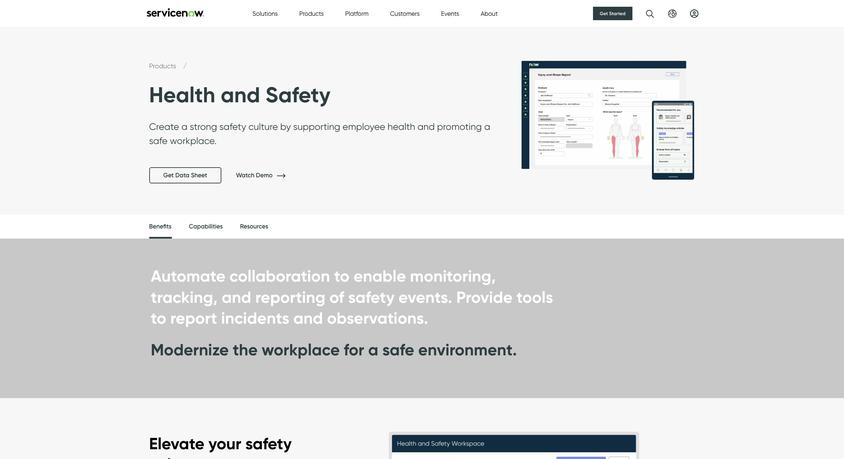 Task type: locate. For each thing, give the bounding box(es) containing it.
culture left by
[[249, 121, 278, 133]]

safe inside create a strong safety culture by supporting employee health and promoting a safe workplace.
[[149, 135, 168, 147]]

2 horizontal spatial a
[[485, 121, 491, 133]]

products
[[300, 10, 324, 17], [149, 62, 178, 70]]

0 horizontal spatial culture
[[149, 455, 202, 460]]

0 vertical spatial safety
[[220, 121, 246, 133]]

enable
[[354, 266, 406, 287]]

about
[[481, 10, 498, 17]]

and
[[221, 82, 260, 108], [418, 121, 435, 133], [222, 288, 251, 308], [294, 309, 323, 329]]

1 horizontal spatial get
[[600, 10, 609, 17]]

resources link
[[240, 215, 268, 240]]

collaboration
[[230, 266, 330, 287]]

get inside cut spending with software asset management. image
[[163, 172, 174, 179]]

get left data
[[163, 172, 174, 179]]

safety inside create a strong safety culture by supporting employee health and promoting a safe workplace.
[[220, 121, 246, 133]]

0 horizontal spatial safe
[[149, 135, 168, 147]]

monitoring,
[[410, 266, 496, 287]]

0 vertical spatial culture
[[249, 121, 278, 133]]

capabilities
[[189, 223, 223, 231]]

1 horizontal spatial to
[[334, 266, 350, 287]]

products for products link
[[149, 62, 178, 70]]

to
[[334, 266, 350, 287], [151, 309, 166, 329]]

get
[[600, 10, 609, 17], [163, 172, 174, 179]]

strong
[[190, 121, 217, 133]]

for
[[344, 340, 364, 361]]

health
[[149, 82, 215, 108]]

report
[[170, 309, 217, 329]]

to down tracking,
[[151, 309, 166, 329]]

1 horizontal spatial culture
[[249, 121, 278, 133]]

solutions button
[[253, 9, 278, 18]]

0 vertical spatial safe
[[149, 135, 168, 147]]

events.
[[399, 288, 453, 308]]

culture
[[249, 121, 278, 133], [149, 455, 202, 460]]

health & safety helps you build a strong safety culture image
[[514, 27, 702, 214]]

culture down elevate
[[149, 455, 202, 460]]

a up workplace.
[[182, 121, 188, 133]]

safety inside elevate your safety culture
[[246, 434, 292, 455]]

1 horizontal spatial safe
[[383, 340, 415, 361]]

0 horizontal spatial products
[[149, 62, 178, 70]]

provide
[[457, 288, 513, 308]]

watch demo link
[[236, 172, 296, 179]]

demo
[[256, 172, 273, 179]]

get left started
[[600, 10, 609, 17]]

watch
[[236, 172, 255, 179]]

0 horizontal spatial to
[[151, 309, 166, 329]]

1 vertical spatial get
[[163, 172, 174, 179]]

create a strong safety culture by supporting employee health and promoting a safe workplace.
[[149, 121, 491, 147]]

employee
[[343, 121, 386, 133]]

automate
[[151, 266, 226, 287]]

health
[[388, 121, 415, 133]]

customers
[[390, 10, 420, 17]]

observations.
[[327, 309, 429, 329]]

safety
[[220, 121, 246, 133], [348, 288, 395, 308], [246, 434, 292, 455]]

0 horizontal spatial get
[[163, 172, 174, 179]]

workplace.
[[170, 135, 217, 147]]

get data sheet link
[[149, 168, 222, 184]]

customers button
[[390, 9, 420, 18]]

safe
[[149, 135, 168, 147], [383, 340, 415, 361]]

modernize the workplace for a safe environment.
[[151, 340, 517, 361]]

events
[[442, 10, 460, 17]]

1 horizontal spatial products
[[300, 10, 324, 17]]

watch demo
[[236, 172, 274, 179]]

0 vertical spatial to
[[334, 266, 350, 287]]

the
[[233, 340, 258, 361]]

0 vertical spatial get
[[600, 10, 609, 17]]

a right for
[[369, 340, 379, 361]]

a right the 'promoting'
[[485, 121, 491, 133]]

cut spending with software asset management. image
[[0, 27, 845, 215]]

safety inside automate collaboration to enable monitoring, tracking, and reporting of safety events. provide tools to report incidents and observations.
[[348, 288, 395, 308]]

to up of
[[334, 266, 350, 287]]

1 vertical spatial culture
[[149, 455, 202, 460]]

and inside create a strong safety culture by supporting employee health and promoting a safe workplace.
[[418, 121, 435, 133]]

elevate your safety culture
[[149, 434, 292, 460]]

0 vertical spatial products
[[300, 10, 324, 17]]

1 vertical spatial safety
[[348, 288, 395, 308]]

1 vertical spatial products
[[149, 62, 178, 70]]

products for products dropdown button
[[300, 10, 324, 17]]

a
[[182, 121, 188, 133], [485, 121, 491, 133], [369, 340, 379, 361]]

create
[[149, 121, 179, 133]]

environment.
[[419, 340, 517, 361]]

2 vertical spatial safety
[[246, 434, 292, 455]]



Task type: describe. For each thing, give the bounding box(es) containing it.
tools
[[517, 288, 554, 308]]

products button
[[300, 9, 324, 18]]

automate collaboration to enable monitoring, tracking, and reporting of safety events. provide tools to report incidents and observations.
[[151, 266, 554, 329]]

resources
[[240, 223, 268, 231]]

sheet
[[191, 172, 207, 179]]

0 horizontal spatial a
[[182, 121, 188, 133]]

safety
[[266, 82, 331, 108]]

solutions
[[253, 10, 278, 17]]

get for get data sheet
[[163, 172, 174, 179]]

benefits
[[149, 223, 172, 231]]

your
[[209, 434, 242, 455]]

elevate
[[149, 434, 205, 455]]

get started
[[600, 10, 626, 17]]

get started link
[[594, 7, 633, 20]]

benefits link
[[149, 215, 172, 241]]

platform button
[[346, 9, 369, 18]]

culture inside elevate your safety culture
[[149, 455, 202, 460]]

get data sheet
[[163, 172, 207, 179]]

of
[[330, 288, 344, 308]]

platform
[[346, 10, 369, 17]]

about button
[[481, 9, 498, 18]]

tracking,
[[151, 288, 218, 308]]

1 vertical spatial safe
[[383, 340, 415, 361]]

culture inside create a strong safety culture by supporting employee health and promoting a safe workplace.
[[249, 121, 278, 133]]

supporting
[[293, 121, 341, 133]]

started
[[610, 10, 626, 17]]

capabilities link
[[189, 215, 223, 240]]

reporting
[[256, 288, 326, 308]]

promoting
[[437, 121, 482, 133]]

data
[[175, 172, 190, 179]]

servicenow image
[[146, 8, 205, 17]]

get for get started
[[600, 10, 609, 17]]

use the investigation workbench to manage incidents. image
[[389, 426, 640, 460]]

modernize
[[151, 340, 229, 361]]

1 horizontal spatial a
[[369, 340, 379, 361]]

health and safety
[[149, 82, 331, 108]]

1 vertical spatial to
[[151, 309, 166, 329]]

workplace
[[262, 340, 340, 361]]

events button
[[442, 9, 460, 18]]

products link
[[149, 62, 178, 70]]

go to servicenow account image
[[690, 9, 699, 18]]

by
[[281, 121, 291, 133]]

incidents
[[221, 309, 290, 329]]



Task type: vqa. For each thing, say whether or not it's contained in the screenshot.
the top safe
yes



